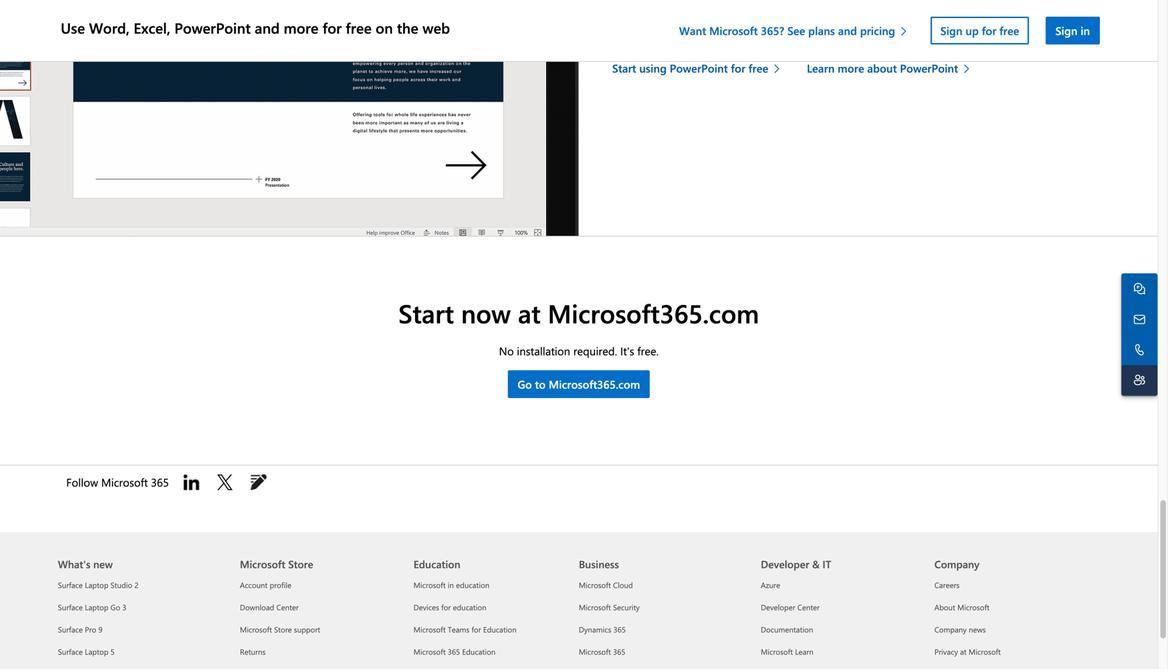 Task type: describe. For each thing, give the bounding box(es) containing it.
store for microsoft store
[[288, 558, 313, 572]]

account profile link
[[240, 580, 291, 591]]

for right devices
[[441, 603, 451, 613]]

account
[[240, 580, 268, 591]]

9
[[98, 625, 103, 635]]

linkedin logo image
[[180, 471, 203, 494]]

microsoft teams for education link
[[414, 625, 517, 635]]

learn more about powerpoint link
[[807, 60, 977, 77]]

start using powerpoint for free
[[612, 61, 768, 76]]

developer center
[[761, 603, 820, 613]]

company for company
[[935, 558, 980, 572]]

turn your ideas into compelling presentations using professional-looking templates. use animations, transitions, photos, and videos to tell one-of-a-kind stories. co-author team presentations at the same time, from anywhere.
[[612, 0, 1046, 48]]

about microsoft link
[[935, 603, 990, 613]]

surface laptop 5 link
[[58, 647, 115, 658]]

transitions,
[[672, 16, 725, 31]]

go to microsoft365.com link
[[508, 371, 650, 398]]

microsoft for microsoft store
[[240, 558, 285, 572]]

returns link
[[240, 647, 266, 658]]

microsoft teams for education
[[414, 625, 517, 635]]

want microsoft 365? see plans and pricing
[[679, 23, 895, 38]]

go to microsoft365.com
[[518, 377, 640, 392]]

a-
[[893, 16, 903, 31]]

for inside 'link'
[[731, 61, 746, 76]]

1 horizontal spatial presentations
[[771, 0, 838, 14]]

microsoft for microsoft store support
[[240, 625, 272, 635]]

0 horizontal spatial and
[[255, 18, 280, 37]]

free inside 'link'
[[749, 61, 768, 76]]

microsoft for microsoft 365 education
[[414, 647, 446, 658]]

compelling
[[714, 0, 768, 14]]

dynamics
[[579, 625, 611, 635]]

about
[[935, 603, 955, 613]]

0 horizontal spatial use
[[61, 18, 85, 37]]

365 for microsoft 365
[[613, 647, 625, 658]]

developer for developer & it
[[761, 558, 809, 572]]

1 vertical spatial at
[[518, 296, 541, 330]]

use word, excel, powerpoint and more for free on the web
[[61, 18, 450, 37]]

what's new
[[58, 558, 113, 572]]

excel,
[[134, 18, 170, 37]]

developer for developer center
[[761, 603, 795, 613]]

business
[[579, 558, 619, 572]]

see
[[787, 23, 805, 38]]

microsoft 365 blog logo image
[[248, 471, 270, 494]]

careers
[[935, 580, 960, 591]]

now
[[461, 296, 511, 330]]

cloud
[[613, 580, 633, 591]]

microsoft for microsoft teams for education
[[414, 625, 446, 635]]

sign up for free link
[[931, 17, 1029, 45]]

microsoft security
[[579, 603, 640, 613]]

2 horizontal spatial free
[[1000, 23, 1019, 38]]

it's
[[620, 344, 634, 358]]

developer center link
[[761, 603, 820, 613]]

about microsoft
[[935, 603, 990, 613]]

professional-
[[870, 0, 934, 14]]

in for sign
[[1081, 23, 1090, 38]]

microsoft 365 education link
[[414, 647, 496, 658]]

videos
[[789, 16, 821, 31]]

up
[[966, 23, 979, 38]]

for right teams
[[472, 625, 481, 635]]

download center
[[240, 603, 299, 613]]

2
[[134, 580, 139, 591]]

download
[[240, 603, 274, 613]]

plans
[[808, 23, 835, 38]]

surface for surface pro 9
[[58, 625, 83, 635]]

kind
[[903, 16, 924, 31]]

company news link
[[935, 625, 986, 635]]

stories.
[[927, 16, 962, 31]]

account profile
[[240, 580, 291, 591]]

what's
[[58, 558, 90, 572]]

animations,
[[612, 16, 669, 31]]

surface laptop go 3 link
[[58, 603, 126, 613]]

team
[[1018, 16, 1043, 31]]

education for microsoft in education
[[456, 580, 490, 591]]

education heading
[[414, 533, 571, 574]]

installation
[[517, 344, 570, 358]]

surface laptop studio 2
[[58, 580, 139, 591]]

one-
[[856, 16, 879, 31]]

microsoft store support
[[240, 625, 320, 635]]

powerpoint for word,
[[174, 18, 251, 37]]

follow microsoft 365
[[66, 475, 172, 490]]

from
[[769, 33, 793, 48]]

laptop for 5
[[85, 647, 108, 658]]

using inside 'link'
[[639, 61, 667, 76]]

new
[[93, 558, 113, 572]]

the inside turn your ideas into compelling presentations using professional-looking templates. use animations, transitions, photos, and videos to tell one-of-a-kind stories. co-author team presentations at the same time, from anywhere.
[[694, 33, 710, 48]]

teams
[[448, 625, 470, 635]]

devices for education
[[414, 603, 486, 613]]

the inside "use word, excel, powerpoint and more for free on the web" element
[[397, 18, 418, 37]]

microsoft 365 education
[[414, 647, 496, 658]]

company heading
[[935, 533, 1092, 574]]

a surface tablet displaying a presentation in powerpoint on the web image
[[0, 0, 579, 236]]

to inside turn your ideas into compelling presentations using professional-looking templates. use animations, transitions, photos, and videos to tell one-of-a-kind stories. co-author team presentations at the same time, from anywhere.
[[824, 16, 834, 31]]

word,
[[89, 18, 130, 37]]

microsoft learn link
[[761, 647, 814, 658]]

dynamics 365
[[579, 625, 626, 635]]

business heading
[[579, 533, 744, 574]]

no installation required. it's free.
[[499, 344, 659, 358]]

pro
[[85, 625, 96, 635]]

go inside "footer resource links" element
[[111, 603, 120, 613]]

1 vertical spatial education
[[483, 625, 517, 635]]

0 vertical spatial learn
[[807, 61, 835, 76]]

author
[[983, 16, 1015, 31]]

powerpoint inside start using powerpoint for free 'link'
[[670, 61, 728, 76]]

laptop for studio
[[85, 580, 108, 591]]

education for devices for education
[[453, 603, 486, 613]]

developer & it heading
[[761, 533, 918, 574]]

twitter logo image
[[214, 471, 236, 494]]

want microsoft 365? see plans and pricing link
[[679, 23, 914, 38]]

required.
[[573, 344, 617, 358]]

sign up for free
[[940, 23, 1019, 38]]

start using powerpoint for free link
[[612, 60, 787, 77]]

microsoft up news
[[958, 603, 990, 613]]

microsoft inside region
[[101, 475, 148, 490]]

1 vertical spatial microsoft365.com
[[549, 377, 640, 392]]

microsoft security link
[[579, 603, 640, 613]]

no
[[499, 344, 514, 358]]

microsoft down news
[[969, 647, 1001, 658]]

co-
[[965, 16, 983, 31]]

education inside heading
[[414, 558, 461, 572]]

center for microsoft
[[276, 603, 299, 613]]



Task type: locate. For each thing, give the bounding box(es) containing it.
sign for sign in
[[1056, 23, 1078, 38]]

laptop for go
[[85, 603, 108, 613]]

2 sign from the left
[[1056, 23, 1078, 38]]

1 vertical spatial developer
[[761, 603, 795, 613]]

education
[[456, 580, 490, 591], [453, 603, 486, 613]]

microsoft down compelling
[[709, 23, 758, 38]]

1 laptop from the top
[[85, 580, 108, 591]]

profile
[[270, 580, 291, 591]]

0 vertical spatial more
[[284, 18, 319, 37]]

privacy
[[935, 647, 958, 658]]

365 down teams
[[448, 647, 460, 658]]

0 horizontal spatial at
[[518, 296, 541, 330]]

powerpoint down want
[[670, 61, 728, 76]]

surface laptop studio 2 link
[[58, 580, 139, 591]]

footer resource links element
[[0, 533, 1158, 670]]

1 vertical spatial to
[[535, 377, 546, 392]]

365 for dynamics 365
[[614, 625, 626, 635]]

surface left pro on the bottom of page
[[58, 625, 83, 635]]

sign right team
[[1056, 23, 1078, 38]]

at inside "footer resource links" element
[[960, 647, 967, 658]]

at up installation
[[518, 296, 541, 330]]

1 vertical spatial store
[[274, 625, 292, 635]]

microsoft up devices
[[414, 580, 446, 591]]

microsoft365.com up free.
[[548, 296, 759, 330]]

dynamics 365 link
[[579, 625, 626, 635]]

5
[[111, 647, 115, 658]]

1 vertical spatial in
[[448, 580, 454, 591]]

start for start now at microsoft365.com
[[398, 296, 454, 330]]

0 horizontal spatial in
[[448, 580, 454, 591]]

documentation
[[761, 625, 813, 635]]

photos,
[[728, 16, 765, 31]]

laptop down the new
[[85, 580, 108, 591]]

web
[[422, 18, 450, 37]]

microsoft 365 link
[[579, 647, 625, 658]]

learn down anywhere.
[[807, 61, 835, 76]]

at down the transitions,
[[682, 33, 691, 48]]

2 laptop from the top
[[85, 603, 108, 613]]

microsoft down download
[[240, 625, 272, 635]]

surface for surface laptop go 3
[[58, 603, 83, 613]]

same
[[713, 33, 739, 48]]

0 vertical spatial using
[[841, 0, 867, 14]]

0 vertical spatial developer
[[761, 558, 809, 572]]

1 horizontal spatial more
[[838, 61, 864, 76]]

2 horizontal spatial at
[[960, 647, 967, 658]]

and inside turn your ideas into compelling presentations using professional-looking templates. use animations, transitions, photos, and videos to tell one-of-a-kind stories. co-author team presentations at the same time, from anywhere.
[[768, 16, 786, 31]]

using down animations,
[[639, 61, 667, 76]]

2 vertical spatial education
[[462, 647, 496, 658]]

on
[[376, 18, 393, 37]]

use left word,
[[61, 18, 85, 37]]

news
[[969, 625, 986, 635]]

about
[[867, 61, 897, 76]]

company
[[935, 558, 980, 572], [935, 625, 967, 635]]

microsoft up account profile
[[240, 558, 285, 572]]

365?
[[761, 23, 784, 38]]

center for developer
[[798, 603, 820, 613]]

0 horizontal spatial sign
[[940, 23, 963, 38]]

download center link
[[240, 603, 299, 613]]

follow
[[66, 475, 98, 490]]

surface down surface pro 9 link
[[58, 647, 83, 658]]

microsoft for microsoft cloud
[[579, 580, 611, 591]]

devices
[[414, 603, 439, 613]]

center down 'profile'
[[276, 603, 299, 613]]

2 horizontal spatial powerpoint
[[900, 61, 958, 76]]

1 vertical spatial start
[[398, 296, 454, 330]]

microsoft down devices
[[414, 625, 446, 635]]

privacy at microsoft link
[[935, 647, 1001, 658]]

pricing
[[860, 23, 895, 38]]

education up devices for education link
[[456, 580, 490, 591]]

0 vertical spatial presentations
[[771, 0, 838, 14]]

surface laptop 5
[[58, 647, 115, 658]]

company news
[[935, 625, 986, 635]]

microsoft inside "use word, excel, powerpoint and more for free on the web" element
[[709, 23, 758, 38]]

use
[[1028, 0, 1046, 14], [61, 18, 85, 37]]

go down installation
[[518, 377, 532, 392]]

what's new heading
[[58, 533, 223, 574]]

microsoft in education link
[[414, 580, 490, 591]]

0 horizontal spatial more
[[284, 18, 319, 37]]

laptop left the '5'
[[85, 647, 108, 658]]

0 vertical spatial company
[[935, 558, 980, 572]]

company for company news
[[935, 625, 967, 635]]

0 vertical spatial microsoft365.com
[[548, 296, 759, 330]]

1 horizontal spatial use
[[1028, 0, 1046, 14]]

1 sign from the left
[[940, 23, 963, 38]]

1 vertical spatial use
[[61, 18, 85, 37]]

at right privacy on the right bottom
[[960, 647, 967, 658]]

store
[[288, 558, 313, 572], [274, 625, 292, 635]]

use inside turn your ideas into compelling presentations using professional-looking templates. use animations, transitions, photos, and videos to tell one-of-a-kind stories. co-author team presentations at the same time, from anywhere.
[[1028, 0, 1046, 14]]

microsoft for microsoft 365
[[579, 647, 611, 658]]

presentations
[[771, 0, 838, 14], [612, 33, 679, 48]]

company inside heading
[[935, 558, 980, 572]]

using inside turn your ideas into compelling presentations using professional-looking templates. use animations, transitions, photos, and videos to tell one-of-a-kind stories. co-author team presentations at the same time, from anywhere.
[[841, 0, 867, 14]]

the
[[397, 18, 418, 37], [694, 33, 710, 48]]

start left now
[[398, 296, 454, 330]]

microsoft down dynamics
[[579, 647, 611, 658]]

1 horizontal spatial and
[[768, 16, 786, 31]]

microsoft down microsoft teams for education link
[[414, 647, 446, 658]]

1 horizontal spatial to
[[824, 16, 834, 31]]

1 vertical spatial company
[[935, 625, 967, 635]]

1 horizontal spatial center
[[798, 603, 820, 613]]

1 vertical spatial learn
[[795, 647, 814, 658]]

the down the transitions,
[[694, 33, 710, 48]]

1 horizontal spatial in
[[1081, 23, 1090, 38]]

more
[[284, 18, 319, 37], [838, 61, 864, 76]]

education up microsoft in education
[[414, 558, 461, 572]]

microsoft for microsoft in education
[[414, 580, 446, 591]]

use up team
[[1028, 0, 1046, 14]]

and
[[768, 16, 786, 31], [255, 18, 280, 37], [838, 23, 857, 38]]

1 vertical spatial more
[[838, 61, 864, 76]]

for left on
[[323, 18, 342, 37]]

0 vertical spatial store
[[288, 558, 313, 572]]

microsoft cloud
[[579, 580, 633, 591]]

microsoft365.com down required.
[[549, 377, 640, 392]]

microsoft cloud link
[[579, 580, 633, 591]]

learn
[[807, 61, 835, 76], [795, 647, 814, 658]]

powerpoint inside learn more about powerpoint link
[[900, 61, 958, 76]]

1 company from the top
[[935, 558, 980, 572]]

microsoft in education
[[414, 580, 490, 591]]

microsoft 365
[[579, 647, 625, 658]]

the right on
[[397, 18, 418, 37]]

365 for microsoft 365 education
[[448, 647, 460, 658]]

365 left "linkedin logo"
[[151, 475, 169, 490]]

powerpoint for more
[[900, 61, 958, 76]]

devices for education link
[[414, 603, 486, 613]]

0 horizontal spatial presentations
[[612, 33, 679, 48]]

1 developer from the top
[[761, 558, 809, 572]]

to down installation
[[535, 377, 546, 392]]

learn inside "footer resource links" element
[[795, 647, 814, 658]]

microsoft store
[[240, 558, 313, 572]]

store inside heading
[[288, 558, 313, 572]]

3 laptop from the top
[[85, 647, 108, 658]]

sign
[[940, 23, 963, 38], [1056, 23, 1078, 38]]

0 vertical spatial to
[[824, 16, 834, 31]]

follow microsoft 365 region
[[58, 466, 287, 499]]

to left tell
[[824, 16, 834, 31]]

1 vertical spatial using
[[639, 61, 667, 76]]

0 horizontal spatial the
[[397, 18, 418, 37]]

0 vertical spatial at
[[682, 33, 691, 48]]

start for start using powerpoint for free
[[612, 61, 636, 76]]

365 down dynamics 365
[[613, 647, 625, 658]]

0 vertical spatial laptop
[[85, 580, 108, 591]]

developer
[[761, 558, 809, 572], [761, 603, 795, 613]]

microsoft up dynamics
[[579, 603, 611, 613]]

center
[[276, 603, 299, 613], [798, 603, 820, 613]]

want
[[679, 23, 706, 38]]

free down 'templates.'
[[1000, 23, 1019, 38]]

presentations down animations,
[[612, 33, 679, 48]]

in right team
[[1081, 23, 1090, 38]]

education right teams
[[483, 625, 517, 635]]

microsoft inside heading
[[240, 558, 285, 572]]

returns
[[240, 647, 266, 658]]

1 horizontal spatial using
[[841, 0, 867, 14]]

1 horizontal spatial go
[[518, 377, 532, 392]]

free.
[[637, 344, 659, 358]]

to inside go to microsoft365.com link
[[535, 377, 546, 392]]

2 vertical spatial laptop
[[85, 647, 108, 658]]

1 vertical spatial go
[[111, 603, 120, 613]]

microsoft store support link
[[240, 625, 320, 635]]

0 horizontal spatial start
[[398, 296, 454, 330]]

microsoft down documentation link
[[761, 647, 793, 658]]

learn down documentation
[[795, 647, 814, 658]]

to
[[824, 16, 834, 31], [535, 377, 546, 392]]

3
[[122, 603, 126, 613]]

1 horizontal spatial the
[[694, 33, 710, 48]]

start down animations,
[[612, 61, 636, 76]]

1 vertical spatial presentations
[[612, 33, 679, 48]]

0 horizontal spatial center
[[276, 603, 299, 613]]

anywhere.
[[796, 33, 845, 48]]

store up 'profile'
[[288, 558, 313, 572]]

turn
[[612, 0, 635, 14]]

looking
[[934, 0, 971, 14]]

365
[[151, 475, 169, 490], [614, 625, 626, 635], [448, 647, 460, 658], [613, 647, 625, 658]]

surface pro 9
[[58, 625, 103, 635]]

in
[[1081, 23, 1090, 38], [448, 580, 454, 591]]

free left on
[[346, 18, 372, 37]]

4 surface from the top
[[58, 647, 83, 658]]

microsoft down business
[[579, 580, 611, 591]]

0 vertical spatial education
[[414, 558, 461, 572]]

2 developer from the top
[[761, 603, 795, 613]]

documentation link
[[761, 625, 813, 635]]

presentations up videos
[[771, 0, 838, 14]]

use word, excel, powerpoint and more for free on the web element
[[58, 0, 1108, 61]]

2 surface from the top
[[58, 603, 83, 613]]

company up privacy on the right bottom
[[935, 625, 967, 635]]

start inside start using powerpoint for free 'link'
[[612, 61, 636, 76]]

365 down security
[[614, 625, 626, 635]]

microsoft for microsoft learn
[[761, 647, 793, 658]]

powerpoint right excel,
[[174, 18, 251, 37]]

for down same
[[731, 61, 746, 76]]

0 vertical spatial use
[[1028, 0, 1046, 14]]

laptop down surface laptop studio 2 link
[[85, 603, 108, 613]]

for right up
[[982, 23, 997, 38]]

0 horizontal spatial powerpoint
[[174, 18, 251, 37]]

sign in
[[1056, 23, 1090, 38]]

start now at microsoft365.com
[[398, 296, 759, 330]]

1 horizontal spatial free
[[749, 61, 768, 76]]

store for microsoft store support
[[274, 625, 292, 635]]

store left support
[[274, 625, 292, 635]]

education down 'microsoft teams for education'
[[462, 647, 496, 658]]

1 horizontal spatial sign
[[1056, 23, 1078, 38]]

developer down azure in the bottom right of the page
[[761, 603, 795, 613]]

2 company from the top
[[935, 625, 967, 635]]

microsoft365.com
[[548, 296, 759, 330], [549, 377, 640, 392]]

1 vertical spatial education
[[453, 603, 486, 613]]

using up tell
[[841, 0, 867, 14]]

1 horizontal spatial at
[[682, 33, 691, 48]]

surface for surface laptop 5
[[58, 647, 83, 658]]

surface up surface pro 9 link
[[58, 603, 83, 613]]

0 vertical spatial in
[[1081, 23, 1090, 38]]

time,
[[742, 33, 766, 48]]

surface pro 9 link
[[58, 625, 103, 635]]

surface for surface laptop studio 2
[[58, 580, 83, 591]]

2 vertical spatial at
[[960, 647, 967, 658]]

0 horizontal spatial free
[[346, 18, 372, 37]]

3 surface from the top
[[58, 625, 83, 635]]

surface down what's
[[58, 580, 83, 591]]

1 center from the left
[[276, 603, 299, 613]]

templates.
[[974, 0, 1025, 14]]

security
[[613, 603, 640, 613]]

sign in link
[[1046, 17, 1100, 45]]

developer & it
[[761, 558, 831, 572]]

1 vertical spatial laptop
[[85, 603, 108, 613]]

privacy at microsoft
[[935, 647, 1001, 658]]

powerpoint right about
[[900, 61, 958, 76]]

developer inside heading
[[761, 558, 809, 572]]

company up careers link
[[935, 558, 980, 572]]

surface laptop go 3
[[58, 603, 126, 613]]

sign for sign up for free
[[940, 23, 963, 38]]

in up devices for education link
[[448, 580, 454, 591]]

studio
[[111, 580, 132, 591]]

1 horizontal spatial start
[[612, 61, 636, 76]]

2 center from the left
[[798, 603, 820, 613]]

microsoft store heading
[[240, 533, 397, 574]]

tell
[[838, 16, 852, 31]]

at
[[682, 33, 691, 48], [518, 296, 541, 330], [960, 647, 967, 658]]

in for microsoft
[[448, 580, 454, 591]]

center up documentation
[[798, 603, 820, 613]]

0 horizontal spatial to
[[535, 377, 546, 392]]

&
[[812, 558, 820, 572]]

powerpoint inside "use word, excel, powerpoint and more for free on the web" element
[[174, 18, 251, 37]]

0 vertical spatial go
[[518, 377, 532, 392]]

365 inside region
[[151, 475, 169, 490]]

1 surface from the top
[[58, 580, 83, 591]]

free down time,
[[749, 61, 768, 76]]

education up 'microsoft teams for education'
[[453, 603, 486, 613]]

1 horizontal spatial powerpoint
[[670, 61, 728, 76]]

it
[[823, 558, 831, 572]]

0 horizontal spatial go
[[111, 603, 120, 613]]

2 horizontal spatial and
[[838, 23, 857, 38]]

careers link
[[935, 580, 960, 591]]

microsoft right follow
[[101, 475, 148, 490]]

microsoft for microsoft security
[[579, 603, 611, 613]]

developer up azure in the bottom right of the page
[[761, 558, 809, 572]]

0 vertical spatial education
[[456, 580, 490, 591]]

microsoft learn
[[761, 647, 814, 658]]

0 vertical spatial start
[[612, 61, 636, 76]]

0 horizontal spatial using
[[639, 61, 667, 76]]

laptop
[[85, 580, 108, 591], [85, 603, 108, 613], [85, 647, 108, 658]]

go left 3
[[111, 603, 120, 613]]

sign left up
[[940, 23, 963, 38]]

free
[[346, 18, 372, 37], [1000, 23, 1019, 38], [749, 61, 768, 76]]

microsoft
[[709, 23, 758, 38], [101, 475, 148, 490], [240, 558, 285, 572], [414, 580, 446, 591], [579, 580, 611, 591], [579, 603, 611, 613], [958, 603, 990, 613], [240, 625, 272, 635], [414, 625, 446, 635], [414, 647, 446, 658], [579, 647, 611, 658], [761, 647, 793, 658], [969, 647, 1001, 658]]

learn more about powerpoint
[[807, 61, 958, 76]]

at inside turn your ideas into compelling presentations using professional-looking templates. use animations, transitions, photos, and videos to tell one-of-a-kind stories. co-author team presentations at the same time, from anywhere.
[[682, 33, 691, 48]]



Task type: vqa. For each thing, say whether or not it's contained in the screenshot.
MAC within Office Home & Student 2021 One-Time Purchase For Pc Or Mac
no



